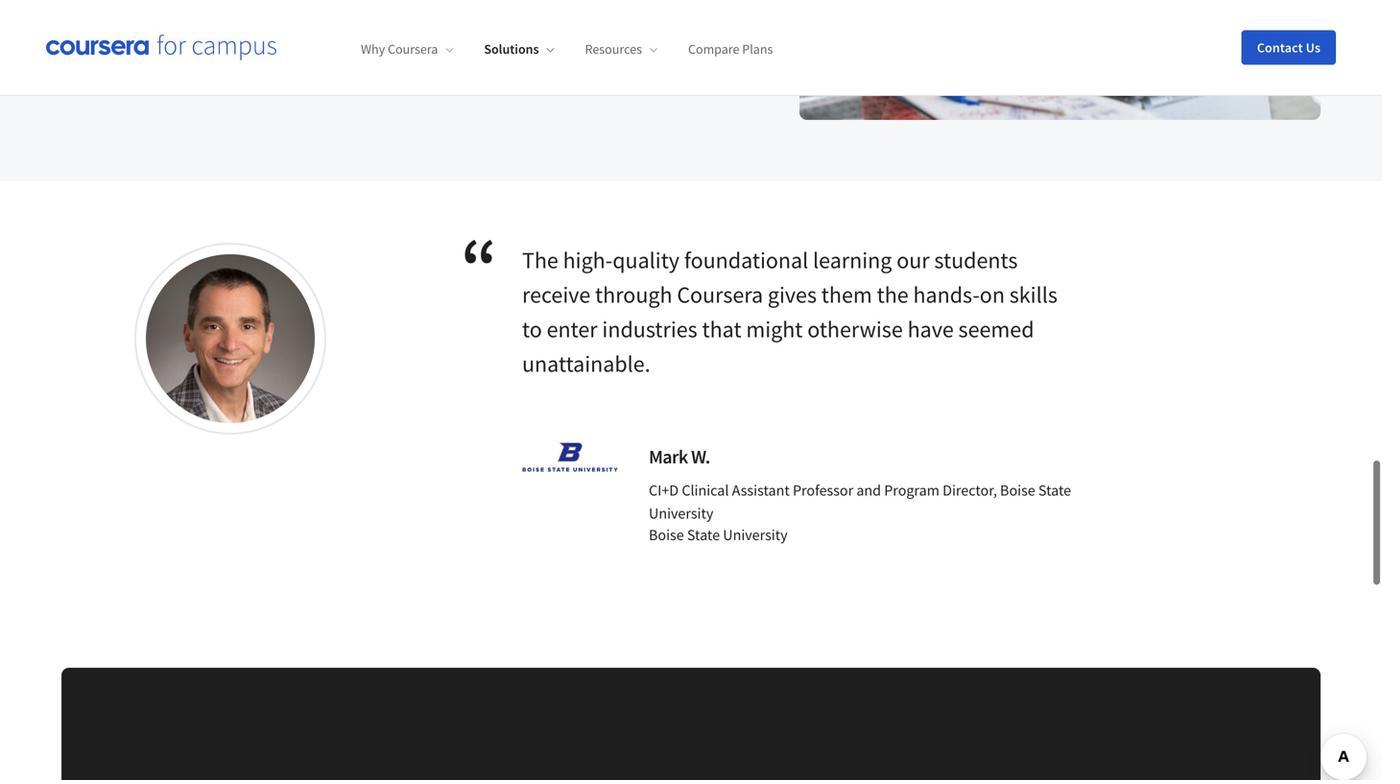 Task type: describe. For each thing, give the bounding box(es) containing it.
mark w boise state image
[[146, 254, 315, 423]]

high-
[[563, 246, 613, 275]]

plans
[[742, 41, 773, 58]]

contact us button
[[1242, 30, 1336, 65]]

1 horizontal spatial university
[[723, 526, 788, 545]]

the
[[877, 280, 909, 309]]

and
[[857, 481, 881, 500]]

skills
[[1010, 280, 1058, 309]]

0 vertical spatial university
[[649, 504, 714, 523]]

0 horizontal spatial boise
[[649, 526, 684, 545]]

coursera inside the high-quality foundational learning our students receive through coursera gives them the hands-on skills to enter industries that might otherwise have seemed unattainable.
[[677, 280, 763, 309]]

on
[[980, 280, 1005, 309]]

receive
[[522, 280, 591, 309]]

the
[[522, 246, 559, 275]]

gives
[[768, 280, 817, 309]]

1 horizontal spatial boise
[[1000, 481, 1035, 500]]

learning
[[813, 246, 892, 275]]

seemed
[[958, 315, 1034, 344]]

ci+d clinical assistant professor and program director, boise state university boise state university
[[649, 481, 1071, 545]]

quality
[[613, 246, 680, 275]]

resources
[[585, 41, 642, 58]]

program
[[884, 481, 940, 500]]

foundational
[[684, 246, 808, 275]]

hands-
[[913, 280, 980, 309]]

director,
[[943, 481, 997, 500]]

students
[[934, 246, 1018, 275]]

to
[[522, 315, 542, 344]]

compare
[[688, 41, 740, 58]]

contact
[[1257, 39, 1303, 56]]

assistant
[[732, 481, 790, 500]]

compare plans
[[688, 41, 773, 58]]

w.
[[691, 445, 710, 469]]

our
[[897, 246, 930, 275]]



Task type: vqa. For each thing, say whether or not it's contained in the screenshot.
"Earn Your Degree Collection" element
no



Task type: locate. For each thing, give the bounding box(es) containing it.
0 vertical spatial coursera
[[388, 41, 438, 58]]

that
[[702, 315, 742, 344]]

university down ci+d
[[649, 504, 714, 523]]

solutions
[[484, 41, 539, 58]]

why coursera
[[361, 41, 438, 58]]

enter
[[547, 315, 598, 344]]

why
[[361, 41, 385, 58]]

professor
[[793, 481, 854, 500]]

0 horizontal spatial coursera
[[388, 41, 438, 58]]

coursera
[[388, 41, 438, 58], [677, 280, 763, 309]]

them
[[821, 280, 872, 309]]

boise state logo image
[[522, 443, 618, 472]]

have
[[908, 315, 954, 344]]

industries
[[602, 315, 698, 344]]

unattainable.
[[522, 349, 651, 378]]

1 vertical spatial university
[[723, 526, 788, 545]]

state
[[1039, 481, 1071, 500], [687, 526, 720, 545]]

might
[[746, 315, 803, 344]]

0 horizontal spatial university
[[649, 504, 714, 523]]

boise right director,
[[1000, 481, 1035, 500]]

1 vertical spatial coursera
[[677, 280, 763, 309]]

0 horizontal spatial state
[[687, 526, 720, 545]]

coursera up that
[[677, 280, 763, 309]]

1 horizontal spatial coursera
[[677, 280, 763, 309]]

through
[[595, 280, 672, 309]]

coursera right why
[[388, 41, 438, 58]]

resources link
[[585, 41, 658, 58]]

university
[[649, 504, 714, 523], [723, 526, 788, 545]]

otherwise
[[807, 315, 903, 344]]

boise down ci+d
[[649, 526, 684, 545]]

0 vertical spatial boise
[[1000, 481, 1035, 500]]

clinical
[[682, 481, 729, 500]]

compare plans link
[[688, 41, 773, 58]]

the high-quality foundational learning our students receive through coursera gives them the hands-on skills to enter industries that might otherwise have seemed unattainable.
[[522, 246, 1058, 378]]

mark
[[649, 445, 688, 469]]

university down assistant
[[723, 526, 788, 545]]

boise
[[1000, 481, 1035, 500], [649, 526, 684, 545]]

1 vertical spatial state
[[687, 526, 720, 545]]

mark w.
[[649, 445, 710, 469]]

state right director,
[[1039, 481, 1071, 500]]

contact us
[[1257, 39, 1321, 56]]

state down clinical
[[687, 526, 720, 545]]

1 horizontal spatial state
[[1039, 481, 1071, 500]]

0 vertical spatial state
[[1039, 481, 1071, 500]]

us
[[1306, 39, 1321, 56]]

why coursera link
[[361, 41, 453, 58]]

ci+d
[[649, 481, 679, 500]]

1 vertical spatial boise
[[649, 526, 684, 545]]

coursera for campus image
[[46, 34, 276, 61]]

solutions link
[[484, 41, 554, 58]]



